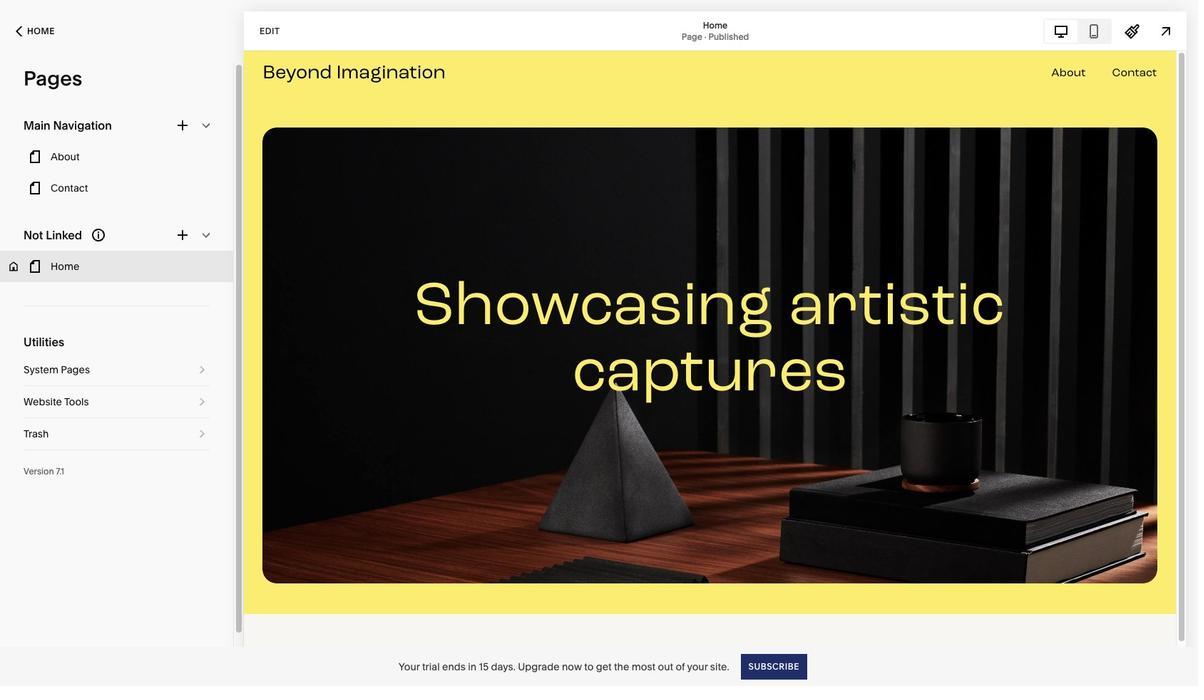 Task type: vqa. For each thing, say whether or not it's contained in the screenshot.
second the Home button from the bottom of the page
yes



Task type: locate. For each thing, give the bounding box(es) containing it.
0 vertical spatial pages
[[24, 66, 82, 91]]

linked
[[46, 228, 82, 243]]

tab list
[[1045, 20, 1111, 42]]

about
[[51, 151, 80, 163]]

contact button
[[0, 173, 233, 204]]

1 vertical spatial home button
[[0, 251, 233, 282]]

0 vertical spatial home button
[[0, 16, 71, 47]]

home page · published
[[682, 20, 749, 42]]

2 home button from the top
[[0, 251, 233, 282]]

website
[[24, 396, 62, 409]]

version
[[24, 467, 54, 477]]

pages up tools
[[61, 364, 90, 377]]

published
[[709, 31, 749, 42]]

home button
[[0, 16, 71, 47], [0, 251, 233, 282]]

7.1
[[56, 467, 64, 477]]

the
[[614, 661, 629, 674]]

pages
[[24, 66, 82, 91], [61, 364, 90, 377]]

your trial ends in 15 days. upgrade now to get the most out of your site.
[[399, 661, 729, 674]]

your
[[687, 661, 708, 674]]

trash button
[[24, 419, 210, 450]]

system
[[24, 364, 58, 377]]

home
[[703, 20, 728, 30], [27, 26, 55, 36], [51, 260, 79, 273]]

trial
[[422, 661, 440, 674]]

in
[[468, 661, 477, 674]]

pages inside system pages button
[[61, 364, 90, 377]]

ends
[[442, 661, 466, 674]]

not linked
[[24, 228, 82, 243]]

most
[[632, 661, 656, 674]]

get
[[596, 661, 612, 674]]

trash
[[24, 428, 49, 441]]

system pages
[[24, 364, 90, 377]]

out
[[658, 661, 673, 674]]

1 vertical spatial pages
[[61, 364, 90, 377]]

not
[[24, 228, 43, 243]]

navigation
[[53, 118, 112, 133]]

main navigation
[[24, 118, 112, 133]]

version 7.1
[[24, 467, 64, 477]]

1 home button from the top
[[0, 16, 71, 47]]

pages up main navigation
[[24, 66, 82, 91]]

system pages button
[[24, 355, 210, 386]]

edit
[[260, 25, 280, 36]]

main
[[24, 118, 50, 133]]

15
[[479, 661, 489, 674]]

contact
[[51, 182, 88, 195]]



Task type: describe. For each thing, give the bounding box(es) containing it.
add a new page to the "main navigation" group image
[[175, 118, 190, 133]]

subscribe button
[[741, 654, 807, 680]]

days.
[[491, 661, 516, 674]]

tools
[[64, 396, 89, 409]]

website tools
[[24, 396, 89, 409]]

site.
[[710, 661, 729, 674]]

about button
[[0, 141, 233, 173]]

of
[[676, 661, 685, 674]]

upgrade
[[518, 661, 560, 674]]

your
[[399, 661, 420, 674]]

page
[[682, 31, 703, 42]]

to
[[584, 661, 594, 674]]

edit button
[[250, 18, 289, 44]]

add a new page to the "not linked" navigation group image
[[175, 228, 190, 243]]

utilities
[[24, 335, 64, 350]]

website tools button
[[24, 387, 210, 418]]

now
[[562, 661, 582, 674]]

home inside home page · published
[[703, 20, 728, 30]]

·
[[705, 31, 707, 42]]

subscribe
[[749, 662, 800, 672]]



